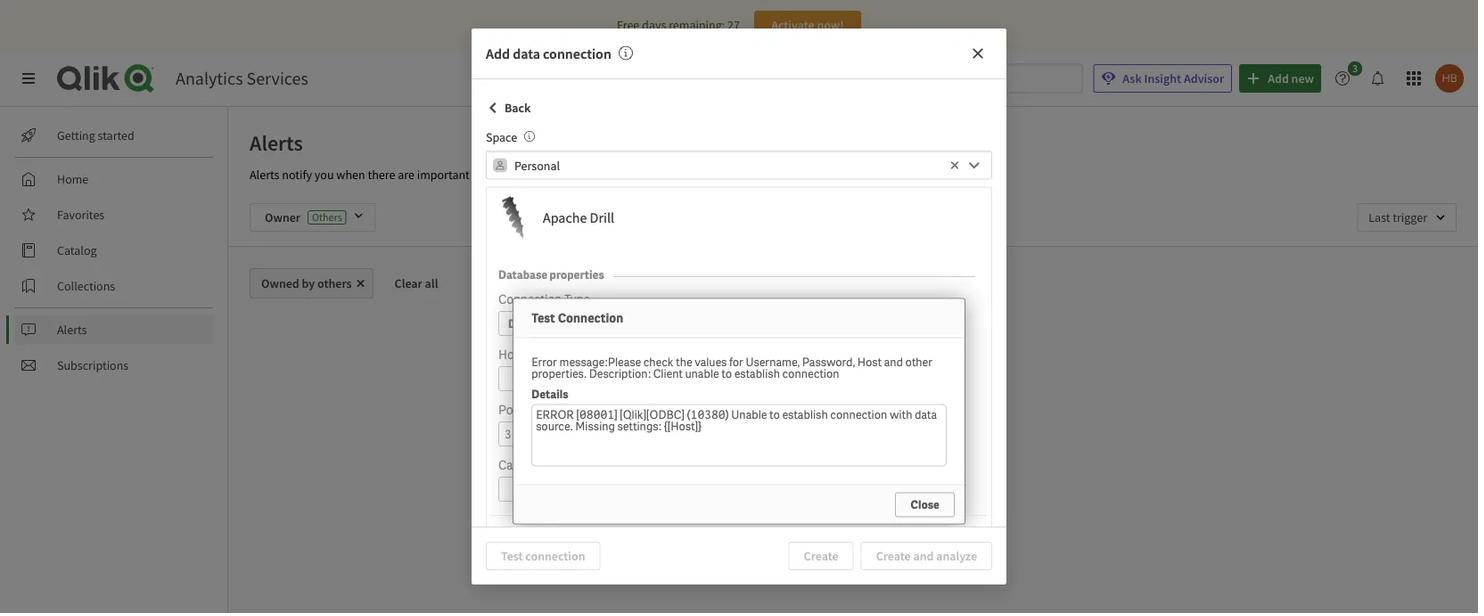 Task type: vqa. For each thing, say whether or not it's contained in the screenshot.
'YOU' inside the No results found Try adjusting your search or filters to find what you are looking for.
no



Task type: locate. For each thing, give the bounding box(es) containing it.
0 horizontal spatial your
[[530, 167, 554, 183]]

are down search
[[836, 506, 853, 522]]

0 vertical spatial your
[[530, 167, 554, 183]]

1 horizontal spatial are
[[836, 506, 853, 522]]

choose the space to which you would like to add this connection. a space allows you to share and control access to items. image
[[524, 131, 535, 142]]

alerts left notify
[[250, 167, 279, 183]]

ask
[[1123, 70, 1142, 86]]

clear all
[[395, 276, 438, 292]]

add data connection dialog
[[472, 29, 1007, 585]]

clear all button
[[380, 268, 452, 299]]

filters region
[[228, 189, 1478, 246]]

apache drill
[[543, 209, 614, 227]]

0 vertical spatial you
[[315, 167, 334, 183]]

owned by others
[[261, 276, 352, 292]]

27
[[728, 17, 740, 33]]

your inside no results found try adjusting your search or filters to find what you are looking for.
[[814, 489, 837, 505]]

1 horizontal spatial you
[[814, 506, 834, 522]]

you down no
[[814, 506, 834, 522]]

activate now!
[[771, 17, 844, 33]]

2 vertical spatial alerts
[[57, 322, 87, 338]]

1 vertical spatial your
[[814, 489, 837, 505]]

found
[[878, 465, 914, 482]]

0 horizontal spatial you
[[315, 167, 334, 183]]

are right there
[[398, 167, 415, 183]]

your right in
[[530, 167, 554, 183]]

alerts up subscriptions
[[57, 322, 87, 338]]

you left when
[[315, 167, 334, 183]]

alerts up notify
[[250, 129, 303, 156]]

alerts
[[250, 129, 303, 156], [250, 167, 279, 183], [57, 322, 87, 338]]

remaining:
[[669, 17, 725, 33]]

by
[[302, 276, 315, 292]]

1 vertical spatial you
[[814, 506, 834, 522]]

drill
[[590, 209, 614, 227]]

for.
[[897, 506, 914, 522]]

you inside no results found try adjusting your search or filters to find what you are looking for.
[[814, 506, 834, 522]]

started
[[98, 128, 134, 144]]

owned
[[261, 276, 299, 292]]

ask insight advisor button
[[1093, 64, 1232, 93]]

choose the space to which you would like to add this connection. a space allows you to share and control access to items. tooltip
[[517, 129, 535, 145]]

0 horizontal spatial are
[[398, 167, 415, 183]]

data
[[513, 45, 540, 62]]

collections link
[[14, 272, 214, 300]]

getting started link
[[14, 121, 214, 150]]

you
[[315, 167, 334, 183], [814, 506, 834, 522]]

others
[[317, 276, 352, 292]]

are inside no results found try adjusting your search or filters to find what you are looking for.
[[836, 506, 853, 522]]

catalog
[[57, 243, 97, 259]]

there
[[368, 167, 395, 183]]

getting started
[[57, 128, 134, 144]]

close sidebar menu image
[[21, 71, 36, 86]]

favorites
[[57, 207, 105, 223]]

Space text field
[[514, 151, 946, 180]]

1 horizontal spatial your
[[814, 489, 837, 505]]

are
[[398, 167, 415, 183], [836, 506, 853, 522]]

0 vertical spatial alerts
[[250, 129, 303, 156]]

your
[[530, 167, 554, 183], [814, 489, 837, 505]]

back
[[505, 100, 531, 116]]

find
[[935, 489, 956, 505]]

space
[[486, 129, 517, 145]]

1 vertical spatial are
[[836, 506, 853, 522]]

ask insight advisor
[[1123, 70, 1224, 86]]

looking
[[855, 506, 894, 522]]

1 vertical spatial alerts
[[250, 167, 279, 183]]

last trigger image
[[1357, 203, 1457, 232]]

0 vertical spatial are
[[398, 167, 415, 183]]

adjusting
[[763, 489, 811, 505]]

connection
[[543, 45, 612, 62]]

search
[[840, 489, 874, 505]]

your down no
[[814, 489, 837, 505]]



Task type: describe. For each thing, give the bounding box(es) containing it.
when
[[336, 167, 365, 183]]

to
[[922, 489, 933, 505]]

free days remaining: 27
[[617, 17, 740, 33]]

home link
[[14, 165, 214, 193]]

apache
[[543, 209, 587, 227]]

try
[[743, 489, 760, 505]]

back button
[[486, 94, 531, 122]]

insight
[[1144, 70, 1182, 86]]

analytics services
[[176, 67, 308, 90]]

results
[[834, 465, 875, 482]]

subscriptions
[[57, 358, 129, 374]]

services
[[247, 67, 308, 90]]

important
[[417, 167, 470, 183]]

changes
[[472, 167, 515, 183]]

analytics services element
[[176, 67, 308, 90]]

no
[[814, 465, 831, 482]]

no results found try adjusting your search or filters to find what you are looking for.
[[743, 465, 985, 522]]

home
[[57, 171, 89, 187]]

filters
[[890, 489, 920, 505]]

now!
[[817, 17, 844, 33]]

data.
[[556, 167, 583, 183]]

clear
[[395, 276, 422, 292]]

add
[[486, 45, 510, 62]]

searchbar element
[[771, 64, 1083, 93]]

notify
[[282, 167, 312, 183]]

getting
[[57, 128, 95, 144]]

favorites link
[[14, 201, 214, 229]]

activate now! link
[[754, 11, 861, 39]]

days
[[642, 17, 666, 33]]

collections
[[57, 278, 115, 294]]

what
[[958, 489, 985, 505]]

all
[[425, 276, 438, 292]]

in
[[518, 167, 528, 183]]

owned by others button
[[250, 268, 373, 299]]

advisor
[[1184, 70, 1224, 86]]

alerts notify you when there are important changes in your data.
[[250, 167, 583, 183]]

navigation pane element
[[0, 114, 227, 387]]

apache drill image
[[491, 197, 534, 240]]

free
[[617, 17, 640, 33]]

analytics
[[176, 67, 243, 90]]

Search text field
[[799, 64, 1083, 93]]

alerts link
[[14, 316, 214, 344]]

catalog link
[[14, 236, 214, 265]]

add data connection
[[486, 45, 612, 62]]

alerts inside the navigation pane element
[[57, 322, 87, 338]]

activate
[[771, 17, 815, 33]]

subscriptions link
[[14, 351, 214, 380]]

or
[[876, 489, 888, 505]]



